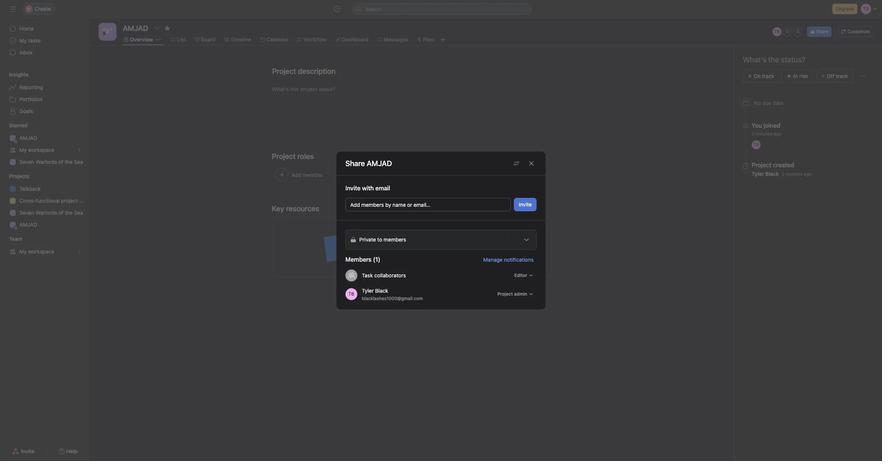 Task type: describe. For each thing, give the bounding box(es) containing it.
at risk
[[794, 73, 809, 79]]

email…
[[414, 202, 431, 208]]

workspace inside teams element
[[28, 249, 54, 255]]

functional
[[36, 198, 60, 204]]

reporting
[[19, 84, 43, 90]]

on track button
[[743, 70, 780, 83]]

calendar
[[266, 36, 289, 43]]

my for seven warlords of the sea
[[19, 147, 27, 153]]

global element
[[0, 18, 90, 63]]

goals link
[[4, 105, 85, 117]]

black inside tyler black blacklashes1000@gmail.com
[[375, 288, 389, 294]]

usersicon image
[[349, 273, 355, 279]]

blacklashes1000@gmail.com
[[362, 296, 423, 301]]

0 vertical spatial invite button
[[514, 198, 537, 212]]

tyler inside tyler black blacklashes1000@gmail.com
[[362, 288, 374, 294]]

inbox link
[[4, 47, 85, 59]]

on
[[754, 73, 761, 79]]

board link
[[195, 36, 216, 44]]

upgrade
[[836, 6, 855, 12]]

remove from starred image
[[164, 25, 170, 31]]

project permissions image
[[514, 161, 520, 166]]

1 horizontal spatial invite
[[346, 185, 361, 192]]

to members
[[378, 237, 406, 243]]

black inside project created tyler black 2 minutes ago
[[766, 171, 780, 177]]

board image
[[103, 27, 112, 36]]

project admin
[[498, 292, 528, 297]]

team
[[9, 236, 22, 242]]

ago inside project created tyler black 2 minutes ago
[[804, 172, 812, 177]]

add members by name or email…
[[351, 202, 431, 208]]

files link
[[418, 36, 435, 44]]

my for inbox
[[19, 37, 27, 44]]

off
[[827, 73, 835, 79]]

projects button
[[0, 173, 29, 180]]

my inside teams element
[[19, 249, 27, 255]]

dashboard
[[342, 36, 369, 43]]

what's the status?
[[743, 55, 806, 64]]

add members by name or email… button
[[346, 198, 511, 212]]

on track
[[754, 73, 775, 79]]

with
[[477, 231, 487, 237]]

tyler black blacklashes1000@gmail.com
[[362, 288, 423, 301]]

messages link
[[378, 36, 409, 44]]

joined
[[764, 122, 781, 129]]

board
[[201, 36, 216, 43]]

timeline
[[231, 36, 252, 43]]

my workspace link inside starred element
[[4, 144, 85, 156]]

home
[[19, 25, 34, 32]]

2 inside project created tyler black 2 minutes ago
[[783, 172, 785, 177]]

align
[[382, 231, 394, 237]]

seven for cross-
[[19, 210, 34, 216]]

files
[[424, 36, 435, 43]]

cross-
[[19, 198, 36, 204]]

seven warlords of the sea for functional
[[19, 210, 83, 216]]

collaborators
[[375, 272, 406, 279]]

brief
[[400, 239, 411, 246]]

project admin button
[[494, 289, 537, 300]]

portfolios
[[19, 96, 42, 102]]

with email
[[362, 185, 390, 192]]

team
[[408, 231, 420, 237]]

1 vertical spatial invite button
[[7, 445, 39, 459]]

by
[[386, 202, 391, 208]]

share
[[817, 29, 829, 34]]

project created tyler black 2 minutes ago
[[752, 162, 812, 177]]

at risk button
[[783, 70, 814, 83]]

members (1)
[[346, 256, 381, 263]]

project
[[498, 292, 513, 297]]

task collaborators
[[362, 272, 406, 279]]

tyler inside project created tyler black 2 minutes ago
[[752, 171, 765, 177]]

inbox
[[19, 49, 33, 56]]

manage notifications button
[[484, 257, 537, 263]]

cross-functional project plan
[[19, 198, 90, 204]]

warlords for workspace
[[36, 159, 57, 165]]

projects element
[[0, 170, 90, 232]]

tasks
[[28, 37, 41, 44]]

home link
[[4, 23, 85, 35]]

tb inside share amjad dialog
[[349, 292, 355, 297]]

ago inside you joined 2 minutes ago
[[774, 131, 782, 137]]

cross-functional project plan link
[[4, 195, 90, 207]]

team button
[[0, 235, 22, 243]]

plan
[[79, 198, 90, 204]]

around
[[421, 231, 438, 237]]

align your team around a shared vision with a project brief and supporting resources.
[[382, 231, 491, 246]]

vision
[[461, 231, 475, 237]]

my tasks
[[19, 37, 41, 44]]

private to members
[[360, 237, 406, 243]]

insights
[[9, 71, 29, 78]]

the for workspace
[[65, 159, 73, 165]]

task
[[362, 272, 373, 279]]

workspace inside starred element
[[28, 147, 54, 153]]

you
[[752, 122, 763, 129]]

project roles
[[272, 152, 314, 161]]

name
[[393, 202, 406, 208]]

tb button
[[773, 27, 782, 36]]

resources.
[[451, 239, 476, 246]]

list link
[[171, 36, 186, 44]]

starred element
[[0, 119, 90, 170]]

admin
[[514, 292, 528, 297]]

1 horizontal spatial tb
[[754, 142, 760, 148]]

projects
[[9, 173, 29, 179]]

workflow
[[304, 36, 327, 43]]

my tasks link
[[4, 35, 85, 47]]

supporting
[[423, 239, 449, 246]]

project inside "align your team around a shared vision with a project brief and supporting resources."
[[382, 239, 399, 246]]

of for functional
[[59, 210, 63, 216]]



Task type: locate. For each thing, give the bounding box(es) containing it.
1 horizontal spatial 2
[[783, 172, 785, 177]]

my left tasks
[[19, 37, 27, 44]]

amjad link up teams element
[[4, 219, 85, 231]]

2 my workspace link from the top
[[4, 246, 85, 258]]

portfolios link
[[4, 93, 85, 105]]

tb up what's the status?
[[775, 29, 781, 34]]

seven warlords of the sea link for workspace
[[4, 156, 85, 168]]

seven inside projects element
[[19, 210, 34, 216]]

seven warlords of the sea link down functional
[[4, 207, 85, 219]]

1 vertical spatial amjad link
[[4, 219, 85, 231]]

0 vertical spatial warlords
[[36, 159, 57, 165]]

seven warlords of the sea
[[19, 159, 83, 165], [19, 210, 83, 216]]

overview link
[[124, 36, 153, 44]]

0 vertical spatial 2
[[752, 131, 755, 137]]

track for off track
[[837, 73, 849, 79]]

0 horizontal spatial black
[[375, 288, 389, 294]]

0 vertical spatial my
[[19, 37, 27, 44]]

minutes down you joined 'button'
[[756, 131, 773, 137]]

black up the blacklashes1000@gmail.com
[[375, 288, 389, 294]]

seven warlords of the sea up the talkback link
[[19, 159, 83, 165]]

my workspace down team
[[19, 249, 54, 255]]

project down align
[[382, 239, 399, 246]]

0 horizontal spatial track
[[763, 73, 775, 79]]

1 vertical spatial workspace
[[28, 249, 54, 255]]

0 vertical spatial minutes
[[756, 131, 773, 137]]

2 horizontal spatial tb
[[775, 29, 781, 34]]

the inside projects element
[[65, 210, 73, 216]]

the
[[65, 159, 73, 165], [65, 210, 73, 216]]

3 my from the top
[[19, 249, 27, 255]]

at
[[794, 73, 799, 79]]

amjad for amjad link in the starred element
[[19, 135, 37, 141]]

list
[[177, 36, 186, 43]]

tb
[[775, 29, 781, 34], [754, 142, 760, 148], [349, 292, 355, 297]]

1 vertical spatial seven warlords of the sea
[[19, 210, 83, 216]]

0 vertical spatial of
[[59, 159, 63, 165]]

what's
[[743, 55, 767, 64]]

of inside projects element
[[59, 210, 63, 216]]

manage notifications
[[484, 257, 534, 263]]

0 vertical spatial the
[[65, 159, 73, 165]]

1 a from the left
[[439, 231, 442, 237]]

or
[[408, 202, 413, 208]]

project privacy dialog image
[[524, 237, 530, 243]]

timeline link
[[225, 36, 252, 44]]

the inside starred element
[[65, 159, 73, 165]]

2 warlords from the top
[[36, 210, 57, 216]]

sea
[[74, 159, 83, 165], [74, 210, 83, 216]]

share amjad
[[346, 159, 392, 168]]

seven for my
[[19, 159, 34, 165]]

warlords inside starred element
[[36, 159, 57, 165]]

a
[[439, 231, 442, 237], [488, 231, 491, 237]]

1 seven warlords of the sea link from the top
[[4, 156, 85, 168]]

dashboard link
[[336, 36, 369, 44]]

sea inside starred element
[[74, 159, 83, 165]]

seven warlords of the sea for workspace
[[19, 159, 83, 165]]

off track
[[827, 73, 849, 79]]

2 my from the top
[[19, 147, 27, 153]]

2 seven from the top
[[19, 210, 34, 216]]

my workspace inside starred element
[[19, 147, 54, 153]]

private
[[360, 237, 376, 243]]

you joined button
[[752, 122, 782, 129]]

2 vertical spatial tb
[[349, 292, 355, 297]]

2 a from the left
[[488, 231, 491, 237]]

warlords
[[36, 159, 57, 165], [36, 210, 57, 216]]

1 horizontal spatial project
[[382, 239, 399, 246]]

tb down usersicon
[[349, 292, 355, 297]]

0 vertical spatial seven
[[19, 159, 34, 165]]

upgrade button
[[833, 4, 858, 14]]

track inside button
[[837, 73, 849, 79]]

minutes
[[756, 131, 773, 137], [786, 172, 803, 177]]

2 seven warlords of the sea link from the top
[[4, 207, 85, 219]]

editor button
[[511, 271, 537, 281]]

0 vertical spatial amjad link
[[4, 132, 85, 144]]

off track button
[[817, 70, 854, 83]]

2 down you
[[752, 131, 755, 137]]

1 sea from the top
[[74, 159, 83, 165]]

2 horizontal spatial invite
[[519, 201, 532, 208]]

amjad
[[19, 135, 37, 141], [19, 222, 37, 228]]

my inside starred element
[[19, 147, 27, 153]]

seven warlords of the sea inside projects element
[[19, 210, 83, 216]]

goals
[[19, 108, 33, 114]]

tyler
[[752, 171, 765, 177], [362, 288, 374, 294]]

private to members option group
[[346, 230, 537, 250]]

talkback link
[[4, 183, 85, 195]]

2 down "project created" in the right top of the page
[[783, 172, 785, 177]]

1 warlords from the top
[[36, 159, 57, 165]]

1 vertical spatial project
[[382, 239, 399, 246]]

track right on
[[763, 73, 775, 79]]

amjad inside starred element
[[19, 135, 37, 141]]

2 amjad link from the top
[[4, 219, 85, 231]]

0 vertical spatial tyler
[[752, 171, 765, 177]]

invite with email
[[346, 185, 390, 192]]

2 vertical spatial my
[[19, 249, 27, 255]]

the down cross-functional project plan
[[65, 210, 73, 216]]

close this dialog image
[[529, 161, 535, 166]]

1 my workspace link from the top
[[4, 144, 85, 156]]

my
[[19, 37, 27, 44], [19, 147, 27, 153], [19, 249, 27, 255]]

0 vertical spatial sea
[[74, 159, 83, 165]]

a right 'with'
[[488, 231, 491, 237]]

0 vertical spatial black
[[766, 171, 780, 177]]

tyler down "project created" in the right top of the page
[[752, 171, 765, 177]]

tyler down task
[[362, 288, 374, 294]]

track right the "off"
[[837, 73, 849, 79]]

0 vertical spatial invite
[[346, 185, 361, 192]]

1 vertical spatial seven
[[19, 210, 34, 216]]

hide sidebar image
[[10, 6, 16, 12]]

0 horizontal spatial 2
[[752, 131, 755, 137]]

1 vertical spatial my workspace
[[19, 249, 54, 255]]

add
[[351, 202, 360, 208]]

share button
[[808, 27, 832, 37]]

my workspace
[[19, 147, 54, 153], [19, 249, 54, 255]]

1 horizontal spatial track
[[837, 73, 849, 79]]

1 track from the left
[[763, 73, 775, 79]]

2 sea from the top
[[74, 210, 83, 216]]

1 vertical spatial my
[[19, 147, 27, 153]]

of inside starred element
[[59, 159, 63, 165]]

tb down you joined 2 minutes ago
[[754, 142, 760, 148]]

1 horizontal spatial invite button
[[514, 198, 537, 212]]

1 vertical spatial my workspace link
[[4, 246, 85, 258]]

1 vertical spatial invite
[[519, 201, 532, 208]]

0 horizontal spatial tyler
[[362, 288, 374, 294]]

2 the from the top
[[65, 210, 73, 216]]

project created
[[752, 162, 795, 169]]

0 vertical spatial amjad
[[19, 135, 37, 141]]

1 seven from the top
[[19, 159, 34, 165]]

1 vertical spatial seven warlords of the sea link
[[4, 207, 85, 219]]

invite button
[[514, 198, 537, 212], [7, 445, 39, 459]]

members
[[362, 202, 384, 208]]

minutes inside project created tyler black 2 minutes ago
[[786, 172, 803, 177]]

0 vertical spatial my workspace
[[19, 147, 54, 153]]

you joined 2 minutes ago
[[752, 122, 782, 137]]

sea inside projects element
[[74, 210, 83, 216]]

the for functional
[[65, 210, 73, 216]]

warlords down cross-functional project plan link
[[36, 210, 57, 216]]

1 of from the top
[[59, 159, 63, 165]]

1 the from the top
[[65, 159, 73, 165]]

2 track from the left
[[837, 73, 849, 79]]

talkback
[[19, 186, 41, 192]]

shared
[[444, 231, 460, 237]]

teams element
[[0, 232, 90, 259]]

0 vertical spatial workspace
[[28, 147, 54, 153]]

my workspace link inside teams element
[[4, 246, 85, 258]]

0 horizontal spatial ago
[[774, 131, 782, 137]]

1 seven warlords of the sea from the top
[[19, 159, 83, 165]]

starred
[[9, 122, 27, 129]]

my workspace down starred in the top left of the page
[[19, 147, 54, 153]]

of up the talkback link
[[59, 159, 63, 165]]

amjad down starred in the top left of the page
[[19, 135, 37, 141]]

1 my from the top
[[19, 37, 27, 44]]

overview
[[130, 36, 153, 43]]

seven warlords of the sea link for functional
[[4, 207, 85, 219]]

sea for cross-functional project plan
[[74, 210, 83, 216]]

seven warlords of the sea down cross-functional project plan
[[19, 210, 83, 216]]

0 vertical spatial project
[[61, 198, 78, 204]]

seven warlords of the sea link
[[4, 156, 85, 168], [4, 207, 85, 219]]

tb inside button
[[775, 29, 781, 34]]

track for on track
[[763, 73, 775, 79]]

warlords up the talkback link
[[36, 159, 57, 165]]

and
[[413, 239, 422, 246]]

1 amjad link from the top
[[4, 132, 85, 144]]

minutes down "project created" in the right top of the page
[[786, 172, 803, 177]]

project left plan
[[61, 198, 78, 204]]

1 horizontal spatial minutes
[[786, 172, 803, 177]]

amjad inside projects element
[[19, 222, 37, 228]]

warlords for functional
[[36, 210, 57, 216]]

0 horizontal spatial a
[[439, 231, 442, 237]]

0 vertical spatial seven warlords of the sea link
[[4, 156, 85, 168]]

amjad up team
[[19, 222, 37, 228]]

2 workspace from the top
[[28, 249, 54, 255]]

insights element
[[0, 68, 90, 119]]

of for workspace
[[59, 159, 63, 165]]

seven warlords of the sea link up the talkback link
[[4, 156, 85, 168]]

of down cross-functional project plan
[[59, 210, 63, 216]]

1 vertical spatial of
[[59, 210, 63, 216]]

black
[[766, 171, 780, 177], [375, 288, 389, 294]]

1 vertical spatial warlords
[[36, 210, 57, 216]]

1 vertical spatial tb
[[754, 142, 760, 148]]

1 vertical spatial sea
[[74, 210, 83, 216]]

minutes inside you joined 2 minutes ago
[[756, 131, 773, 137]]

seven inside starred element
[[19, 159, 34, 165]]

1 vertical spatial minutes
[[786, 172, 803, 177]]

1 amjad from the top
[[19, 135, 37, 141]]

my workspace link down team
[[4, 246, 85, 258]]

key resources
[[272, 204, 320, 213]]

1 vertical spatial tyler
[[362, 288, 374, 294]]

0 horizontal spatial project
[[61, 198, 78, 204]]

1 horizontal spatial tyler
[[752, 171, 765, 177]]

1 vertical spatial 2
[[783, 172, 785, 177]]

the up the talkback link
[[65, 159, 73, 165]]

reporting link
[[4, 81, 85, 93]]

black down "project created" in the right top of the page
[[766, 171, 780, 177]]

1 my workspace from the top
[[19, 147, 54, 153]]

2 seven warlords of the sea from the top
[[19, 210, 83, 216]]

invite
[[346, 185, 361, 192], [519, 201, 532, 208], [21, 448, 34, 455]]

1 vertical spatial amjad
[[19, 222, 37, 228]]

0 horizontal spatial minutes
[[756, 131, 773, 137]]

my down team
[[19, 249, 27, 255]]

a up "supporting"
[[439, 231, 442, 237]]

amjad link inside starred element
[[4, 132, 85, 144]]

track inside button
[[763, 73, 775, 79]]

seven up projects
[[19, 159, 34, 165]]

0 vertical spatial ago
[[774, 131, 782, 137]]

of
[[59, 159, 63, 165], [59, 210, 63, 216]]

amjad for second amjad link from the top of the page
[[19, 222, 37, 228]]

manage
[[484, 257, 503, 263]]

my inside global element
[[19, 37, 27, 44]]

2 inside you joined 2 minutes ago
[[752, 131, 755, 137]]

1 horizontal spatial black
[[766, 171, 780, 177]]

1 vertical spatial black
[[375, 288, 389, 294]]

0 horizontal spatial tb
[[349, 292, 355, 297]]

2 of from the top
[[59, 210, 63, 216]]

messages
[[384, 36, 409, 43]]

1 workspace from the top
[[28, 147, 54, 153]]

None text field
[[121, 21, 150, 35]]

1 horizontal spatial a
[[488, 231, 491, 237]]

sea for my workspace
[[74, 159, 83, 165]]

my workspace link
[[4, 144, 85, 156], [4, 246, 85, 258]]

my workspace link down starred in the top left of the page
[[4, 144, 85, 156]]

my down starred in the top left of the page
[[19, 147, 27, 153]]

the status?
[[769, 55, 806, 64]]

my workspace inside teams element
[[19, 249, 54, 255]]

editor
[[515, 273, 528, 278]]

2 vertical spatial invite
[[21, 448, 34, 455]]

tyler black link
[[752, 171, 780, 177]]

workspace
[[28, 147, 54, 153], [28, 249, 54, 255]]

seven down "cross-" on the left of the page
[[19, 210, 34, 216]]

warlords inside projects element
[[36, 210, 57, 216]]

1 horizontal spatial ago
[[804, 172, 812, 177]]

0 horizontal spatial invite
[[21, 448, 34, 455]]

notifications
[[504, 257, 534, 263]]

0 horizontal spatial invite button
[[7, 445, 39, 459]]

2 my workspace from the top
[[19, 249, 54, 255]]

risk
[[800, 73, 809, 79]]

Project description title text field
[[268, 64, 338, 79]]

0 vertical spatial tb
[[775, 29, 781, 34]]

1 vertical spatial ago
[[804, 172, 812, 177]]

seven warlords of the sea inside starred element
[[19, 159, 83, 165]]

1 vertical spatial the
[[65, 210, 73, 216]]

2 amjad from the top
[[19, 222, 37, 228]]

0 vertical spatial seven warlords of the sea
[[19, 159, 83, 165]]

0 vertical spatial my workspace link
[[4, 144, 85, 156]]

amjad link down goals link
[[4, 132, 85, 144]]

share amjad dialog
[[337, 152, 546, 310]]



Task type: vqa. For each thing, say whether or not it's contained in the screenshot.
second list icon from the bottom
no



